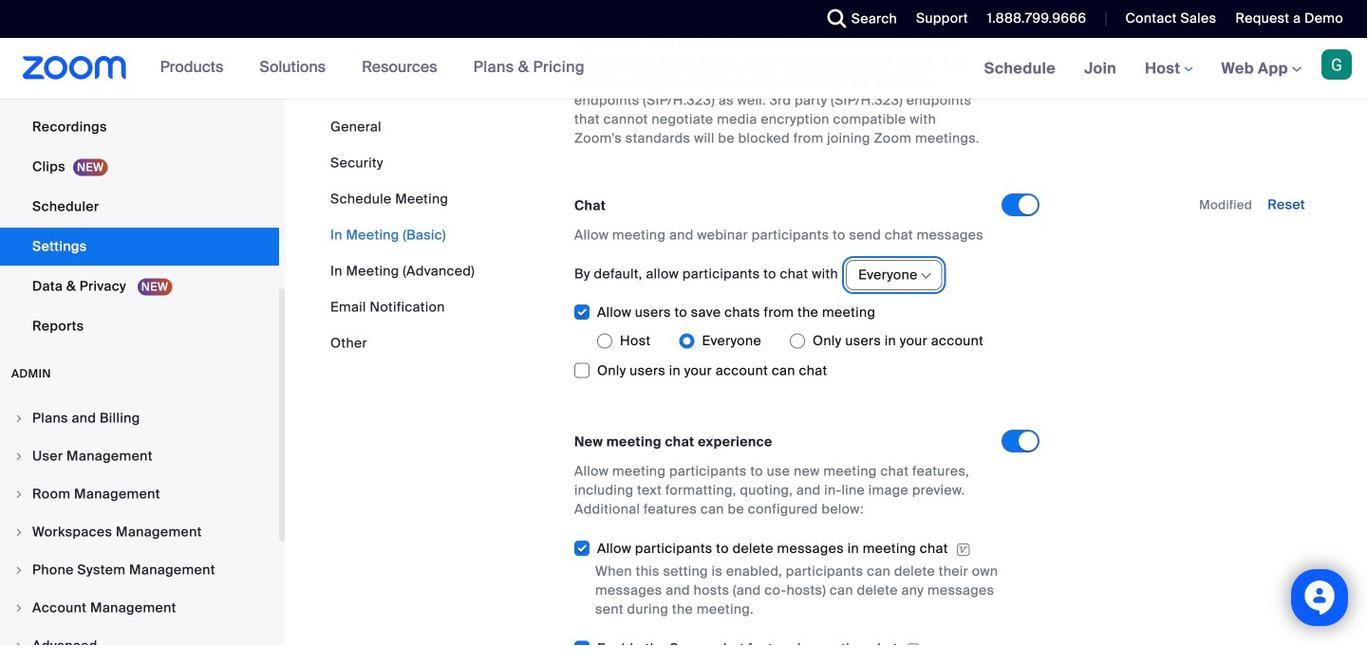 Task type: describe. For each thing, give the bounding box(es) containing it.
profile picture image
[[1322, 49, 1352, 80]]

2 right image from the top
[[13, 489, 25, 500]]

3 right image from the top
[[13, 527, 25, 538]]

1 right image from the top
[[13, 451, 25, 462]]

6 menu item from the top
[[0, 591, 279, 627]]

2 menu item from the top
[[0, 439, 279, 475]]

7 menu item from the top
[[0, 629, 279, 646]]

1 right image from the top
[[13, 413, 25, 424]]

4 menu item from the top
[[0, 515, 279, 551]]

zoom logo image
[[23, 56, 127, 80]]



Task type: vqa. For each thing, say whether or not it's contained in the screenshot.
footer at the top
no



Task type: locate. For each thing, give the bounding box(es) containing it.
menu item
[[0, 401, 279, 437], [0, 439, 279, 475], [0, 477, 279, 513], [0, 515, 279, 551], [0, 553, 279, 589], [0, 591, 279, 627], [0, 629, 279, 646]]

meetings navigation
[[970, 38, 1367, 100]]

1 vertical spatial right image
[[13, 565, 25, 576]]

application
[[948, 538, 971, 559]]

1 menu item from the top
[[0, 401, 279, 437]]

side navigation navigation
[[0, 0, 285, 646]]

2 right image from the top
[[13, 565, 25, 576]]

right image
[[13, 451, 25, 462], [13, 565, 25, 576]]

admin menu menu
[[0, 401, 279, 646]]

5 menu item from the top
[[0, 553, 279, 589]]

'support version for 'enable the screenshot feature in meeting chat image
[[906, 642, 921, 646]]

5 right image from the top
[[13, 641, 25, 646]]

0 vertical spatial right image
[[13, 451, 25, 462]]

product information navigation
[[146, 38, 599, 99]]

allow users to save chats from the meeting option group
[[597, 326, 1002, 356]]

3 menu item from the top
[[0, 477, 279, 513]]

personal menu menu
[[0, 0, 279, 347]]

menu bar
[[330, 118, 475, 353]]

right image
[[13, 413, 25, 424], [13, 489, 25, 500], [13, 527, 25, 538], [13, 603, 25, 614], [13, 641, 25, 646]]

4 right image from the top
[[13, 603, 25, 614]]

banner
[[0, 38, 1367, 100]]



